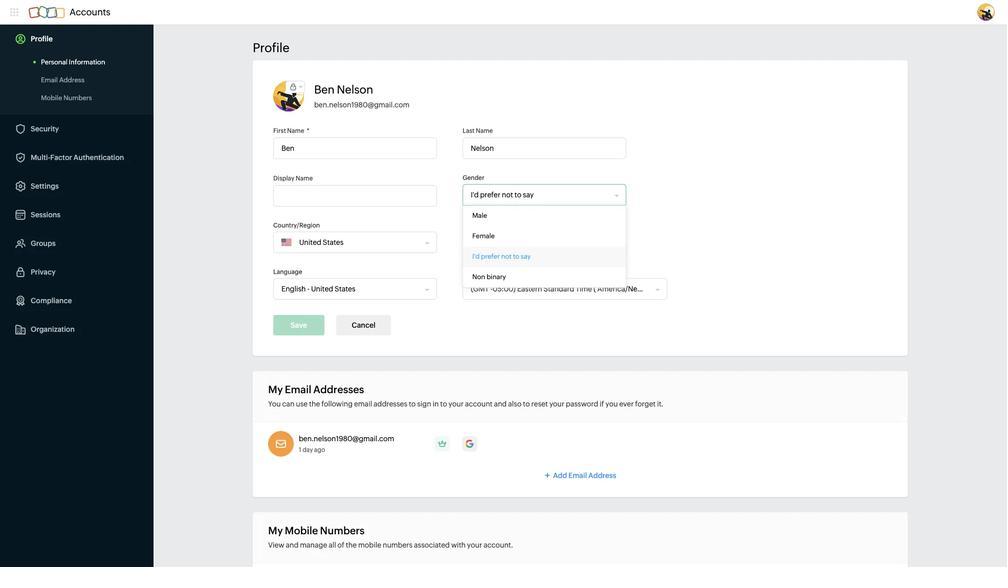 Task type: describe. For each thing, give the bounding box(es) containing it.
name for first
[[287, 127, 304, 135]]

1 vertical spatial ben.nelson1980@gmail.com
[[299, 435, 394, 443]]

0 vertical spatial numbers
[[63, 94, 92, 102]]

1
[[299, 447, 301, 454]]

language
[[273, 269, 302, 276]]

0 horizontal spatial your
[[449, 400, 464, 409]]

password
[[566, 400, 599, 409]]

0 vertical spatial ben.nelson1980@gmail.com
[[314, 101, 410, 109]]

you
[[268, 400, 281, 409]]

account.
[[484, 542, 513, 550]]

factor
[[50, 154, 72, 162]]

mobile numbers
[[41, 94, 92, 102]]

addresses
[[313, 384, 364, 396]]

ben.nelson1980@gmail.com 1 day ago
[[299, 435, 394, 454]]

my mobile numbers view and manage all of the mobile numbers associated with your account.
[[268, 525, 513, 550]]

name for display
[[296, 175, 313, 182]]

1 horizontal spatial address
[[589, 472, 617, 480]]

also
[[508, 400, 522, 409]]

if
[[600, 400, 604, 409]]

gender
[[463, 175, 485, 182]]

save button
[[273, 315, 325, 336]]

accounts
[[70, 7, 111, 17]]

not
[[501, 253, 512, 261]]

day
[[303, 447, 313, 454]]

account
[[465, 400, 493, 409]]

your inside 'my mobile numbers view and manage all of the mobile numbers associated with your account.'
[[467, 542, 482, 550]]

0 vertical spatial mobile
[[41, 94, 62, 102]]

mprivacy image
[[286, 81, 301, 93]]

and inside my email addresses you can use the following email addresses to sign in to your account and also to reset your password if you ever forget it.
[[494, 400, 507, 409]]

0 vertical spatial address
[[59, 76, 85, 84]]

1 horizontal spatial profile
[[253, 41, 290, 55]]

multi-factor authentication
[[31, 154, 124, 162]]

time
[[463, 269, 477, 276]]

ben
[[314, 83, 335, 96]]

last name
[[463, 127, 493, 135]]

male
[[473, 212, 487, 220]]

my for my mobile numbers
[[268, 525, 283, 537]]

personal information
[[41, 58, 105, 66]]

addresses
[[374, 400, 408, 409]]

privacy
[[31, 268, 56, 276]]

i'd prefer not to say
[[473, 253, 531, 261]]

state
[[463, 222, 478, 229]]

mobile inside 'my mobile numbers view and manage all of the mobile numbers associated with your account.'
[[285, 525, 318, 537]]

authentication
[[74, 154, 124, 162]]

personal
[[41, 58, 68, 66]]

all
[[329, 542, 336, 550]]

prefer
[[481, 253, 500, 261]]

ben nelson ben.nelson1980@gmail.com
[[314, 83, 410, 109]]

and inside 'my mobile numbers view and manage all of the mobile numbers associated with your account.'
[[286, 542, 299, 550]]

add email address
[[553, 472, 617, 480]]

non
[[473, 273, 485, 281]]

following
[[322, 400, 353, 409]]

email
[[354, 400, 372, 409]]



Task type: vqa. For each thing, say whether or not it's contained in the screenshot.
right Email
yes



Task type: locate. For each thing, give the bounding box(es) containing it.
organization
[[31, 326, 75, 334]]

sign
[[417, 400, 431, 409]]

mobile
[[41, 94, 62, 102], [285, 525, 318, 537]]

name for last
[[476, 127, 493, 135]]

name left *
[[287, 127, 304, 135]]

ben.nelson1980@gmail.com up ago
[[299, 435, 394, 443]]

numbers down "email address"
[[63, 94, 92, 102]]

1 vertical spatial my
[[268, 525, 283, 537]]

1 horizontal spatial mobile
[[285, 525, 318, 537]]

with
[[451, 542, 466, 550]]

1 vertical spatial address
[[589, 472, 617, 480]]

binary
[[487, 273, 506, 281]]

and left also on the bottom of the page
[[494, 400, 507, 409]]

your right "in"
[[449, 400, 464, 409]]

0 horizontal spatial email
[[41, 76, 58, 84]]

to
[[513, 253, 520, 261], [409, 400, 416, 409], [440, 400, 447, 409], [523, 400, 530, 409]]

0 vertical spatial email
[[41, 76, 58, 84]]

sessions
[[31, 211, 60, 219]]

ago
[[314, 447, 325, 454]]

compliance
[[31, 297, 72, 305]]

email for my
[[285, 384, 312, 396]]

name right last
[[476, 127, 493, 135]]

my inside my email addresses you can use the following email addresses to sign in to your account and also to reset your password if you ever forget it.
[[268, 384, 283, 396]]

2 horizontal spatial your
[[550, 400, 565, 409]]

my up view
[[268, 525, 283, 537]]

2 horizontal spatial email
[[569, 472, 587, 480]]

email up use
[[285, 384, 312, 396]]

mobile down "email address"
[[41, 94, 62, 102]]

your
[[449, 400, 464, 409], [550, 400, 565, 409], [467, 542, 482, 550]]

email address
[[41, 76, 85, 84]]

cancel button
[[337, 315, 391, 336]]

email for add
[[569, 472, 587, 480]]

numbers
[[383, 542, 413, 550]]

0 horizontal spatial mobile
[[41, 94, 62, 102]]

the inside my email addresses you can use the following email addresses to sign in to your account and also to reset your password if you ever forget it.
[[309, 400, 320, 409]]

add
[[553, 472, 567, 480]]

profile up personal on the top left of page
[[31, 35, 53, 43]]

and right view
[[286, 542, 299, 550]]

mobile
[[358, 542, 381, 550]]

the inside 'my mobile numbers view and manage all of the mobile numbers associated with your account.'
[[346, 542, 357, 550]]

1 horizontal spatial and
[[494, 400, 507, 409]]

numbers inside 'my mobile numbers view and manage all of the mobile numbers associated with your account.'
[[320, 525, 365, 537]]

my email addresses you can use the following email addresses to sign in to your account and also to reset your password if you ever forget it.
[[268, 384, 664, 409]]

associated
[[414, 542, 450, 550]]

security
[[31, 125, 59, 133]]

numbers up of
[[320, 525, 365, 537]]

it.
[[657, 400, 664, 409]]

last
[[463, 127, 475, 135]]

profile up mprivacy icon
[[253, 41, 290, 55]]

the right of
[[346, 542, 357, 550]]

groups
[[31, 240, 56, 248]]

settings
[[31, 182, 59, 190]]

1 vertical spatial mobile
[[285, 525, 318, 537]]

email
[[41, 76, 58, 84], [285, 384, 312, 396], [569, 472, 587, 480]]

None field
[[463, 185, 615, 205], [292, 232, 422, 253], [463, 232, 615, 253], [274, 279, 426, 300], [463, 279, 656, 300], [463, 185, 615, 205], [292, 232, 422, 253], [463, 232, 615, 253], [274, 279, 426, 300], [463, 279, 656, 300]]

email right the add
[[569, 472, 587, 480]]

display name
[[273, 175, 313, 182]]

1 horizontal spatial your
[[467, 542, 482, 550]]

time zone
[[463, 269, 492, 276]]

and
[[494, 400, 507, 409], [286, 542, 299, 550]]

0 horizontal spatial numbers
[[63, 94, 92, 102]]

my
[[268, 384, 283, 396], [268, 525, 283, 537]]

to right "in"
[[440, 400, 447, 409]]

address down personal information
[[59, 76, 85, 84]]

forget
[[635, 400, 656, 409]]

can
[[282, 400, 295, 409]]

multi-
[[31, 154, 50, 162]]

female
[[473, 232, 495, 240]]

save
[[291, 322, 307, 330]]

mobile up the manage at the left
[[285, 525, 318, 537]]

0 vertical spatial and
[[494, 400, 507, 409]]

address right the add
[[589, 472, 617, 480]]

first
[[273, 127, 286, 135]]

*
[[307, 127, 310, 135]]

primary image
[[435, 437, 450, 452]]

1 vertical spatial the
[[346, 542, 357, 550]]

manage
[[300, 542, 327, 550]]

1 horizontal spatial email
[[285, 384, 312, 396]]

0 horizontal spatial address
[[59, 76, 85, 84]]

use
[[296, 400, 308, 409]]

to right also on the bottom of the page
[[523, 400, 530, 409]]

i'd
[[473, 253, 480, 261]]

ben.nelson1980@gmail.com
[[314, 101, 410, 109], [299, 435, 394, 443]]

ben.nelson1980@gmail.com down nelson
[[314, 101, 410, 109]]

numbers
[[63, 94, 92, 102], [320, 525, 365, 537]]

in
[[433, 400, 439, 409]]

ever
[[620, 400, 634, 409]]

my up you
[[268, 384, 283, 396]]

view
[[268, 542, 284, 550]]

1 vertical spatial numbers
[[320, 525, 365, 537]]

reset
[[532, 400, 548, 409]]

information
[[69, 58, 105, 66]]

you
[[606, 400, 618, 409]]

0 horizontal spatial and
[[286, 542, 299, 550]]

zone
[[478, 269, 492, 276]]

first name *
[[273, 127, 310, 135]]

None text field
[[273, 138, 437, 159], [463, 138, 627, 159], [273, 185, 437, 207], [273, 138, 437, 159], [463, 138, 627, 159], [273, 185, 437, 207]]

1 vertical spatial and
[[286, 542, 299, 550]]

0 horizontal spatial profile
[[31, 35, 53, 43]]

email down personal on the top left of page
[[41, 76, 58, 84]]

2 my from the top
[[268, 525, 283, 537]]

profile
[[31, 35, 53, 43], [253, 41, 290, 55]]

of
[[338, 542, 345, 550]]

0 horizontal spatial the
[[309, 400, 320, 409]]

0 vertical spatial the
[[309, 400, 320, 409]]

your right with
[[467, 542, 482, 550]]

your right reset
[[550, 400, 565, 409]]

0 vertical spatial my
[[268, 384, 283, 396]]

to left say
[[513, 253, 520, 261]]

the
[[309, 400, 320, 409], [346, 542, 357, 550]]

email inside my email addresses you can use the following email addresses to sign in to your account and also to reset your password if you ever forget it.
[[285, 384, 312, 396]]

1 my from the top
[[268, 384, 283, 396]]

non binary
[[473, 273, 506, 281]]

country/region
[[273, 222, 320, 229]]

name
[[287, 127, 304, 135], [476, 127, 493, 135], [296, 175, 313, 182]]

address
[[59, 76, 85, 84], [589, 472, 617, 480]]

1 horizontal spatial the
[[346, 542, 357, 550]]

display
[[273, 175, 295, 182]]

nelson
[[337, 83, 373, 96]]

1 horizontal spatial numbers
[[320, 525, 365, 537]]

name right 'display'
[[296, 175, 313, 182]]

to left sign
[[409, 400, 416, 409]]

1 vertical spatial email
[[285, 384, 312, 396]]

the right use
[[309, 400, 320, 409]]

2 vertical spatial email
[[569, 472, 587, 480]]

my inside 'my mobile numbers view and manage all of the mobile numbers associated with your account.'
[[268, 525, 283, 537]]

my for my email addresses
[[268, 384, 283, 396]]

cancel
[[352, 322, 376, 330]]

say
[[521, 253, 531, 261]]



